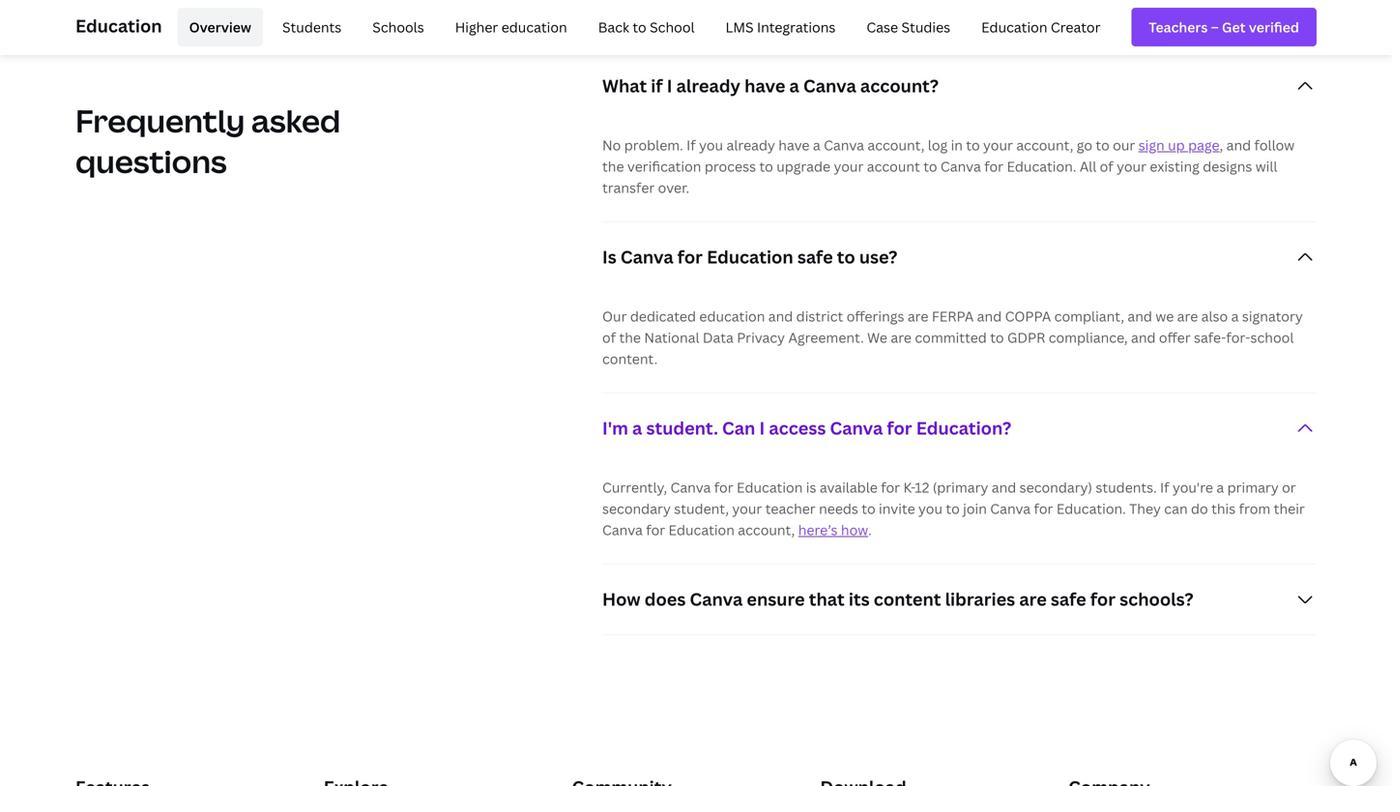 Task type: describe. For each thing, give the bounding box(es) containing it.
1 vertical spatial safe
[[1051, 587, 1086, 611]]

asked
[[251, 100, 341, 142]]

have inside dropdown button
[[745, 74, 785, 98]]

ferpa
[[932, 307, 974, 325]]

1 horizontal spatial account,
[[868, 136, 925, 154]]

safe-
[[1194, 328, 1226, 347]]

for inside , and follow the verification process to upgrade your account to canva for education. all of your existing designs will transfer over.
[[984, 157, 1004, 175]]

student.
[[646, 416, 718, 440]]

education inside the canva for education is available for k-12 (primary and secondary) educators, their students, and qualified school districts and institutions. check out our full
[[669, 0, 735, 4]]

for up invite
[[881, 478, 900, 496]]

a inside i'm a student. can i access canva for education? dropdown button
[[632, 416, 642, 440]]

for up check
[[813, 0, 832, 4]]

join
[[963, 499, 987, 518]]

secondary) inside the canva for education is available for k-12 (primary and secondary) educators, their students, and qualified school districts and institutions. check out our full
[[952, 0, 1024, 4]]

your inside 'currently, canva for education is available for k-12 (primary and secondary) students. if you're a primary or secondary student, your teacher needs to invite you to join canva for education. they can do this from their canva for education account,'
[[732, 499, 762, 518]]

frequently
[[75, 100, 245, 142]]

0 horizontal spatial if
[[687, 136, 696, 154]]

,
[[1220, 136, 1223, 154]]

page
[[1188, 136, 1220, 154]]

full
[[909, 7, 931, 26]]

offerings
[[847, 307, 904, 325]]

education?
[[916, 416, 1011, 440]]

our dedicated education and district offerings are ferpa and coppa compliant, and we are also a signatory of the national data privacy agreement. we are committed to gdpr compliance, and offer safe-for-school content.
[[602, 307, 1303, 368]]

back to school link
[[587, 8, 706, 46]]

teachers – get verified image
[[1149, 17, 1299, 37]]

for right join
[[1034, 499, 1053, 518]]

the inside our dedicated education and district offerings are ferpa and coppa compliant, and we are also a signatory of the national data privacy agreement. we are committed to gdpr compliance, and offer safe-for-school content.
[[619, 328, 641, 347]]

to right process
[[759, 157, 773, 175]]

integrations
[[757, 18, 836, 36]]

overview link
[[178, 8, 263, 46]]

canva for education is available for k-12 (primary and secondary) educators, their students, and qualified school districts and institutions. check out our full
[[602, 0, 1284, 26]]

also
[[1201, 307, 1228, 325]]

gdpr
[[1007, 328, 1045, 347]]

canva right join
[[990, 499, 1031, 518]]

for up the districts
[[646, 0, 665, 4]]

schools link
[[361, 8, 436, 46]]

can
[[1164, 499, 1188, 518]]

higher
[[455, 18, 498, 36]]

verification
[[627, 157, 701, 175]]

studies
[[902, 18, 951, 36]]

you inside 'currently, canva for education is available for k-12 (primary and secondary) students. if you're a primary or secondary student, your teacher needs to invite you to join canva for education. they can do this from their canva for education account,'
[[919, 499, 943, 518]]

1 vertical spatial already
[[727, 136, 775, 154]]

students
[[282, 18, 342, 36]]

to down log
[[924, 157, 937, 175]]

canva up "upgrade"
[[824, 136, 864, 154]]

a inside 'currently, canva for education is available for k-12 (primary and secondary) students. if you're a primary or secondary student, your teacher needs to invite you to join canva for education. they can do this from their canva for education account,'
[[1217, 478, 1224, 496]]

to right the in
[[966, 136, 980, 154]]

available inside the canva for education is available for k-12 (primary and secondary) educators, their students, and qualified school districts and institutions. check out our full
[[752, 0, 810, 4]]

currently, canva for education is available for k-12 (primary and secondary) students. if you're a primary or secondary student, your teacher needs to invite you to join canva for education. they can do this from their canva for education account,
[[602, 478, 1305, 539]]

its
[[849, 587, 870, 611]]

qualified
[[1227, 0, 1284, 4]]

education inside higher education link
[[502, 18, 567, 36]]

how does canva ensure that its content libraries are safe for schools?
[[602, 587, 1194, 611]]

content.
[[602, 349, 658, 368]]

their inside the canva for education is available for k-12 (primary and secondary) educators, their students, and qualified school districts and institutions. check out our full
[[1100, 0, 1131, 4]]

account?
[[860, 74, 939, 98]]

you're
[[1173, 478, 1213, 496]]

libraries
[[945, 587, 1015, 611]]

canva up student,
[[670, 478, 711, 496]]

secondary) inside 'currently, canva for education is available for k-12 (primary and secondary) students. if you're a primary or secondary student, your teacher needs to invite you to join canva for education. they can do this from their canva for education account,'
[[1020, 478, 1092, 496]]

students link
[[271, 8, 353, 46]]

lms integrations
[[726, 18, 836, 36]]

available inside 'currently, canva for education is available for k-12 (primary and secondary) students. if you're a primary or secondary student, your teacher needs to invite you to join canva for education. they can do this from their canva for education account,'
[[820, 478, 878, 496]]

for up student,
[[714, 478, 733, 496]]

0 horizontal spatial you
[[699, 136, 723, 154]]

compliance,
[[1049, 328, 1128, 347]]

of inside our dedicated education and district offerings are ferpa and coppa compliant, and we are also a signatory of the national data privacy agreement. we are committed to gdpr compliance, and offer safe-for-school content.
[[602, 328, 616, 347]]

(primary inside the canva for education is available for k-12 (primary and secondary) educators, their students, and qualified school districts and institutions. check out our full
[[865, 0, 920, 4]]

i'm a student. can i access canva for education? button
[[602, 393, 1317, 463]]

lms
[[726, 18, 754, 36]]

secondary
[[602, 499, 671, 518]]

k- inside the canva for education is available for k-12 (primary and secondary) educators, their students, and qualified school districts and institutions. check out our full
[[835, 0, 847, 4]]

upgrade
[[777, 157, 831, 175]]

school inside the canva for education is available for k-12 (primary and secondary) educators, their students, and qualified school districts and institutions. check out our full
[[602, 7, 646, 26]]

up
[[1168, 136, 1185, 154]]

for left education?
[[887, 416, 912, 440]]

higher education
[[455, 18, 567, 36]]

in
[[951, 136, 963, 154]]

0 vertical spatial safe
[[797, 245, 833, 269]]

how
[[841, 521, 868, 539]]

all
[[1080, 157, 1097, 175]]

school inside our dedicated education and district offerings are ferpa and coppa compliant, and we are also a signatory of the national data privacy agreement. we are committed to gdpr compliance, and offer safe-for-school content.
[[1251, 328, 1294, 347]]

that
[[809, 587, 845, 611]]

signatory
[[1242, 307, 1303, 325]]

canva right does
[[690, 587, 743, 611]]

check
[[815, 7, 855, 26]]

what
[[602, 74, 647, 98]]

is inside 'currently, canva for education is available for k-12 (primary and secondary) students. if you're a primary or secondary student, your teacher needs to invite you to join canva for education. they can do this from their canva for education account,'
[[806, 478, 816, 496]]

is canva for education safe to use? button
[[602, 222, 1317, 292]]

school
[[650, 18, 695, 36]]

currently,
[[602, 478, 667, 496]]

coppa
[[1005, 307, 1051, 325]]

here's how .
[[798, 521, 872, 539]]

education inside our dedicated education and district offerings are ferpa and coppa compliant, and we are also a signatory of the national data privacy agreement. we are committed to gdpr compliance, and offer safe-for-school content.
[[699, 307, 765, 325]]

questions
[[75, 140, 227, 182]]

.
[[868, 521, 872, 539]]

our inside the canva for education is available for k-12 (primary and secondary) educators, their students, and qualified school districts and institutions. check out our full
[[884, 7, 906, 26]]

we
[[1156, 307, 1174, 325]]

, and follow the verification process to upgrade your account to canva for education. all of your existing designs will transfer over.
[[602, 136, 1295, 197]]

a inside what if i already have a canva account? dropdown button
[[789, 74, 799, 98]]

a up "upgrade"
[[813, 136, 821, 154]]

we
[[867, 328, 888, 347]]

and right the districts
[[706, 7, 731, 26]]

1 horizontal spatial i
[[759, 416, 765, 440]]

national
[[644, 328, 700, 347]]

to left join
[[946, 499, 960, 518]]

and up teachers – get verified image
[[1199, 0, 1224, 4]]

sign
[[1139, 136, 1165, 154]]

and left we
[[1128, 307, 1152, 325]]

over.
[[658, 178, 689, 197]]

education. inside , and follow the verification process to upgrade your account to canva for education. all of your existing designs will transfer over.
[[1007, 157, 1077, 175]]

back
[[598, 18, 629, 36]]

educators,
[[1028, 0, 1097, 4]]

1 vertical spatial have
[[779, 136, 810, 154]]

0 horizontal spatial i
[[667, 74, 672, 98]]

i'm
[[602, 416, 628, 440]]

education. inside 'currently, canva for education is available for k-12 (primary and secondary) students. if you're a primary or secondary student, your teacher needs to invite you to join canva for education. they can do this from their canva for education account,'
[[1057, 499, 1126, 518]]

and inside , and follow the verification process to upgrade your account to canva for education. all of your existing designs will transfer over.
[[1227, 136, 1251, 154]]

1 horizontal spatial our
[[1113, 136, 1135, 154]]

follow
[[1254, 136, 1295, 154]]

districts
[[649, 7, 703, 26]]

agreement.
[[788, 328, 864, 347]]

eligibility guidelines. link
[[934, 7, 1066, 26]]

your right the in
[[983, 136, 1013, 154]]

(primary inside 'currently, canva for education is available for k-12 (primary and secondary) students. if you're a primary or secondary student, your teacher needs to invite you to join canva for education. they can do this from their canva for education account,'
[[933, 478, 988, 496]]

eligibility guidelines.
[[934, 7, 1066, 26]]

creator
[[1051, 18, 1101, 36]]

offer
[[1159, 328, 1191, 347]]

go
[[1077, 136, 1093, 154]]



Task type: locate. For each thing, give the bounding box(es) containing it.
compliant,
[[1054, 307, 1124, 325]]

1 horizontal spatial safe
[[1051, 587, 1086, 611]]

and right the ,
[[1227, 136, 1251, 154]]

district
[[796, 307, 843, 325]]

if
[[651, 74, 663, 98]]

0 vertical spatial you
[[699, 136, 723, 154]]

(primary
[[865, 0, 920, 4], [933, 478, 988, 496]]

already
[[676, 74, 741, 98], [727, 136, 775, 154]]

0 vertical spatial of
[[1100, 157, 1114, 175]]

12 inside 'currently, canva for education is available for k-12 (primary and secondary) students. if you're a primary or secondary student, your teacher needs to invite you to join canva for education. they can do this from their canva for education account,'
[[915, 478, 929, 496]]

case
[[867, 18, 898, 36]]

of
[[1100, 157, 1114, 175], [602, 328, 616, 347]]

1 vertical spatial our
[[1113, 136, 1135, 154]]

0 horizontal spatial 12
[[847, 0, 861, 4]]

dedicated
[[630, 307, 696, 325]]

1 horizontal spatial (primary
[[933, 478, 988, 496]]

1 horizontal spatial school
[[1251, 328, 1294, 347]]

0 vertical spatial 12
[[847, 0, 861, 4]]

a
[[789, 74, 799, 98], [813, 136, 821, 154], [1231, 307, 1239, 325], [632, 416, 642, 440], [1217, 478, 1224, 496]]

students.
[[1096, 478, 1157, 496]]

0 horizontal spatial is
[[738, 0, 748, 4]]

how
[[602, 587, 641, 611]]

the down no
[[602, 157, 624, 175]]

1 vertical spatial education
[[699, 307, 765, 325]]

of down our
[[602, 328, 616, 347]]

you
[[699, 136, 723, 154], [919, 499, 943, 518]]

for down secondary
[[646, 521, 665, 539]]

of inside , and follow the verification process to upgrade your account to canva for education. all of your existing designs will transfer over.
[[1100, 157, 1114, 175]]

how does canva ensure that its content libraries are safe for schools? button
[[602, 565, 1317, 634]]

our left sign on the top
[[1113, 136, 1135, 154]]

0 horizontal spatial k-
[[835, 0, 847, 4]]

education element
[[75, 0, 1317, 54]]

12 up invite
[[915, 478, 929, 496]]

available up "needs"
[[820, 478, 878, 496]]

a right the also at the right of page
[[1231, 307, 1239, 325]]

school left school in the left of the page
[[602, 7, 646, 26]]

are inside dropdown button
[[1019, 587, 1047, 611]]

schools
[[373, 18, 424, 36]]

to right go
[[1096, 136, 1110, 154]]

i'm a student. can i access canva for education?
[[602, 416, 1011, 440]]

and up full
[[924, 0, 948, 4]]

to inside "link"
[[633, 18, 647, 36]]

1 horizontal spatial you
[[919, 499, 943, 518]]

for
[[646, 0, 665, 4], [813, 0, 832, 4], [984, 157, 1004, 175], [678, 245, 703, 269], [887, 416, 912, 440], [714, 478, 733, 496], [881, 478, 900, 496], [1034, 499, 1053, 518], [646, 521, 665, 539], [1090, 587, 1116, 611]]

canva down integrations
[[803, 74, 856, 98]]

to inside our dedicated education and district offerings are ferpa and coppa compliant, and we are also a signatory of the national data privacy agreement. we are committed to gdpr compliance, and offer safe-for-school content.
[[990, 328, 1004, 347]]

1 vertical spatial secondary)
[[1020, 478, 1092, 496]]

their down or on the bottom right
[[1274, 499, 1305, 518]]

0 horizontal spatial available
[[752, 0, 810, 4]]

what if i already have a canva account? button
[[602, 51, 1317, 121]]

education right higher
[[502, 18, 567, 36]]

case studies link
[[855, 8, 962, 46]]

education
[[669, 0, 735, 4], [75, 14, 162, 38], [981, 18, 1048, 36], [707, 245, 793, 269], [737, 478, 803, 496], [669, 521, 735, 539]]

account,
[[868, 136, 925, 154], [1016, 136, 1074, 154], [738, 521, 795, 539]]

1 horizontal spatial is
[[806, 478, 816, 496]]

and inside 'currently, canva for education is available for k-12 (primary and secondary) students. if you're a primary or secondary student, your teacher needs to invite you to join canva for education. they can do this from their canva for education account,'
[[992, 478, 1016, 496]]

and down we
[[1131, 328, 1156, 347]]

0 vertical spatial their
[[1100, 0, 1131, 4]]

0 horizontal spatial safe
[[797, 245, 833, 269]]

secondary) left "students."
[[1020, 478, 1092, 496]]

0 vertical spatial if
[[687, 136, 696, 154]]

12 up out
[[847, 0, 861, 4]]

is up lms
[[738, 0, 748, 4]]

your left account
[[834, 157, 864, 175]]

have
[[745, 74, 785, 98], [779, 136, 810, 154]]

our left full
[[884, 7, 906, 26]]

what if i already have a canva account?
[[602, 74, 939, 98]]

to inside dropdown button
[[837, 245, 855, 269]]

to left use?
[[837, 245, 855, 269]]

0 vertical spatial education
[[502, 18, 567, 36]]

to right 'back' at left top
[[633, 18, 647, 36]]

your
[[983, 136, 1013, 154], [834, 157, 864, 175], [1117, 157, 1147, 175], [732, 499, 762, 518]]

for left schools?
[[1090, 587, 1116, 611]]

i
[[667, 74, 672, 98], [759, 416, 765, 440]]

school down signatory
[[1251, 328, 1294, 347]]

1 vertical spatial (primary
[[933, 478, 988, 496]]

institutions.
[[734, 7, 812, 26]]

here's
[[798, 521, 838, 539]]

you right invite
[[919, 499, 943, 518]]

0 horizontal spatial their
[[1100, 0, 1131, 4]]

to left gdpr
[[990, 328, 1004, 347]]

student,
[[674, 499, 729, 518]]

1 horizontal spatial their
[[1274, 499, 1305, 518]]

(primary up join
[[933, 478, 988, 496]]

1 vertical spatial is
[[806, 478, 816, 496]]

k- inside 'currently, canva for education is available for k-12 (primary and secondary) students. if you're a primary or secondary student, your teacher needs to invite you to join canva for education. they can do this from their canva for education account,'
[[903, 478, 915, 496]]

and down education?
[[992, 478, 1016, 496]]

canva up 'back' at left top
[[602, 0, 643, 4]]

if inside 'currently, canva for education is available for k-12 (primary and secondary) students. if you're a primary or secondary student, your teacher needs to invite you to join canva for education. they can do this from their canva for education account,'
[[1160, 478, 1169, 496]]

0 vertical spatial k-
[[835, 0, 847, 4]]

0 horizontal spatial school
[[602, 7, 646, 26]]

for down no problem. if you already have a canva account, log in to your account, go to our sign up page
[[984, 157, 1004, 175]]

canva inside the canva for education is available for k-12 (primary and secondary) educators, their students, and qualified school districts and institutions. check out our full
[[602, 0, 643, 4]]

account, left go
[[1016, 136, 1074, 154]]

account, up account
[[868, 136, 925, 154]]

1 horizontal spatial available
[[820, 478, 878, 496]]

existing
[[1150, 157, 1200, 175]]

if
[[687, 136, 696, 154], [1160, 478, 1169, 496]]

our
[[884, 7, 906, 26], [1113, 136, 1135, 154]]

0 vertical spatial already
[[676, 74, 741, 98]]

menu bar
[[170, 8, 1112, 46]]

0 vertical spatial school
[[602, 7, 646, 26]]

education. down "students."
[[1057, 499, 1126, 518]]

1 vertical spatial the
[[619, 328, 641, 347]]

you up process
[[699, 136, 723, 154]]

safe
[[797, 245, 833, 269], [1051, 587, 1086, 611]]

1 vertical spatial 12
[[915, 478, 929, 496]]

school
[[602, 7, 646, 26], [1251, 328, 1294, 347]]

education. left all
[[1007, 157, 1077, 175]]

0 horizontal spatial account,
[[738, 521, 795, 539]]

0 vertical spatial i
[[667, 74, 672, 98]]

1 horizontal spatial if
[[1160, 478, 1169, 496]]

is inside the canva for education is available for k-12 (primary and secondary) educators, their students, and qualified school districts and institutions. check out our full
[[738, 0, 748, 4]]

safe up district
[[797, 245, 833, 269]]

account, down teacher
[[738, 521, 795, 539]]

1 horizontal spatial 12
[[915, 478, 929, 496]]

account
[[867, 157, 920, 175]]

or
[[1282, 478, 1296, 496]]

0 vertical spatial secondary)
[[952, 0, 1024, 4]]

1 vertical spatial school
[[1251, 328, 1294, 347]]

needs
[[819, 499, 858, 518]]

eligibility
[[934, 7, 993, 26]]

back to school
[[598, 18, 695, 36]]

your down sign on the top
[[1117, 157, 1147, 175]]

1 vertical spatial k-
[[903, 478, 915, 496]]

canva down the in
[[941, 157, 981, 175]]

does
[[645, 587, 686, 611]]

have up "upgrade"
[[779, 136, 810, 154]]

already inside dropdown button
[[676, 74, 741, 98]]

0 horizontal spatial education
[[502, 18, 567, 36]]

education inside dropdown button
[[707, 245, 793, 269]]

i right can
[[759, 416, 765, 440]]

their inside 'currently, canva for education is available for k-12 (primary and secondary) students. if you're a primary or secondary student, your teacher needs to invite you to join canva for education. they can do this from their canva for education account,'
[[1274, 499, 1305, 518]]

if up can
[[1160, 478, 1169, 496]]

the up "content."
[[619, 328, 641, 347]]

the inside , and follow the verification process to upgrade your account to canva for education. all of your existing designs will transfer over.
[[602, 157, 624, 175]]

their up creator
[[1100, 0, 1131, 4]]

privacy
[[737, 328, 785, 347]]

guidelines.
[[997, 7, 1066, 26]]

canva right is
[[621, 245, 674, 269]]

already right if
[[676, 74, 741, 98]]

they
[[1129, 499, 1161, 518]]

lms integrations link
[[714, 8, 847, 46]]

1 horizontal spatial k-
[[903, 478, 915, 496]]

primary
[[1227, 478, 1279, 496]]

can
[[722, 416, 755, 440]]

menu bar containing overview
[[170, 8, 1112, 46]]

here's how link
[[798, 521, 868, 539]]

frequently asked questions
[[75, 100, 341, 182]]

higher education link
[[443, 8, 579, 46]]

1 horizontal spatial of
[[1100, 157, 1114, 175]]

committed
[[915, 328, 987, 347]]

0 vertical spatial available
[[752, 0, 810, 4]]

already up process
[[727, 136, 775, 154]]

0 vertical spatial have
[[745, 74, 785, 98]]

a right i'm
[[632, 416, 642, 440]]

for up dedicated
[[678, 245, 703, 269]]

canva right access
[[830, 416, 883, 440]]

and up privacy
[[768, 307, 793, 325]]

if up verification
[[687, 136, 696, 154]]

education up "data"
[[699, 307, 765, 325]]

to up '.'
[[862, 499, 876, 518]]

a down integrations
[[789, 74, 799, 98]]

0 vertical spatial education.
[[1007, 157, 1077, 175]]

0 horizontal spatial of
[[602, 328, 616, 347]]

ensure
[[747, 587, 805, 611]]

use?
[[859, 245, 898, 269]]

teacher
[[765, 499, 816, 518]]

problem.
[[624, 136, 683, 154]]

1 vertical spatial you
[[919, 499, 943, 518]]

0 vertical spatial is
[[738, 0, 748, 4]]

1 vertical spatial of
[[602, 328, 616, 347]]

1 vertical spatial if
[[1160, 478, 1169, 496]]

is up teacher
[[806, 478, 816, 496]]

1 vertical spatial education.
[[1057, 499, 1126, 518]]

12 inside the canva for education is available for k-12 (primary and secondary) educators, their students, and qualified school districts and institutions. check out our full
[[847, 0, 861, 4]]

for-
[[1226, 328, 1251, 347]]

case studies
[[867, 18, 951, 36]]

0 vertical spatial the
[[602, 157, 624, 175]]

sign up page link
[[1139, 136, 1220, 154]]

a inside our dedicated education and district offerings are ferpa and coppa compliant, and we are also a signatory of the national data privacy agreement. we are committed to gdpr compliance, and offer safe-for-school content.
[[1231, 307, 1239, 325]]

do
[[1191, 499, 1208, 518]]

1 vertical spatial their
[[1274, 499, 1305, 518]]

0 horizontal spatial our
[[884, 7, 906, 26]]

secondary) up eligibility guidelines.
[[952, 0, 1024, 4]]

our
[[602, 307, 627, 325]]

i right if
[[667, 74, 672, 98]]

a up "this"
[[1217, 478, 1224, 496]]

education creator
[[981, 18, 1101, 36]]

out
[[858, 7, 880, 26]]

have down lms integrations
[[745, 74, 785, 98]]

menu bar inside education element
[[170, 8, 1112, 46]]

of right all
[[1100, 157, 1114, 175]]

schools?
[[1120, 587, 1194, 611]]

1 horizontal spatial education
[[699, 307, 765, 325]]

canva down secondary
[[602, 521, 643, 539]]

data
[[703, 328, 734, 347]]

0 vertical spatial (primary
[[865, 0, 920, 4]]

overview
[[189, 18, 251, 36]]

0 vertical spatial our
[[884, 7, 906, 26]]

education.
[[1007, 157, 1077, 175], [1057, 499, 1126, 518]]

account, inside 'currently, canva for education is available for k-12 (primary and secondary) students. if you're a primary or secondary student, your teacher needs to invite you to join canva for education. they can do this from their canva for education account,'
[[738, 521, 795, 539]]

access
[[769, 416, 826, 440]]

2 horizontal spatial account,
[[1016, 136, 1074, 154]]

and right ferpa
[[977, 307, 1002, 325]]

(primary up case
[[865, 0, 920, 4]]

invite
[[879, 499, 915, 518]]

1 vertical spatial i
[[759, 416, 765, 440]]

available up institutions.
[[752, 0, 810, 4]]

safe left schools?
[[1051, 587, 1086, 611]]

1 vertical spatial available
[[820, 478, 878, 496]]

transfer
[[602, 178, 655, 197]]

content
[[874, 587, 941, 611]]

0 horizontal spatial (primary
[[865, 0, 920, 4]]

k- up check
[[835, 0, 847, 4]]

canva inside , and follow the verification process to upgrade your account to canva for education. all of your existing designs will transfer over.
[[941, 157, 981, 175]]

k- up invite
[[903, 478, 915, 496]]

to
[[633, 18, 647, 36], [966, 136, 980, 154], [1096, 136, 1110, 154], [759, 157, 773, 175], [924, 157, 937, 175], [837, 245, 855, 269], [990, 328, 1004, 347], [862, 499, 876, 518], [946, 499, 960, 518]]

your left teacher
[[732, 499, 762, 518]]

are
[[908, 307, 929, 325], [1177, 307, 1198, 325], [891, 328, 912, 347], [1019, 587, 1047, 611]]



Task type: vqa. For each thing, say whether or not it's contained in the screenshot.
rightmost "🍳"
no



